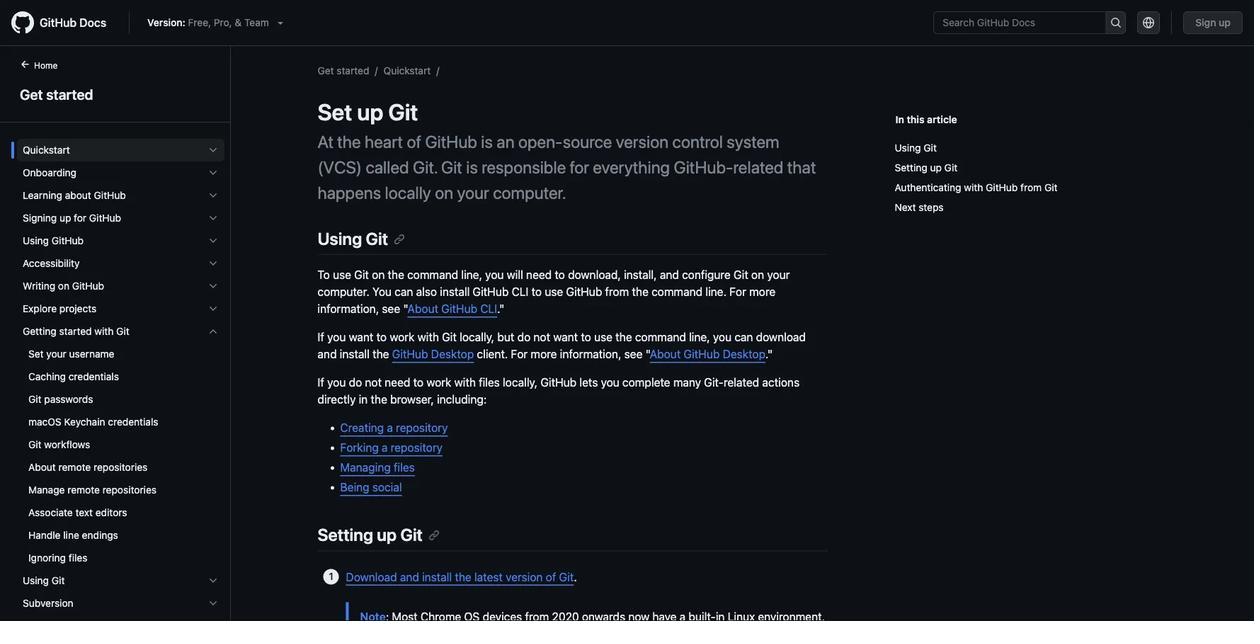 Task type: locate. For each thing, give the bounding box(es) containing it.
about remote repositories link
[[17, 456, 225, 479]]

1 horizontal spatial more
[[749, 285, 776, 299]]

2 vertical spatial using git
[[23, 575, 65, 586]]

your up caching
[[46, 348, 66, 360]]

2 vertical spatial files
[[69, 552, 87, 564]]

can inside to use git on the command line, you will need to download, install, and configure git on your computer. you can also install github cli to use github from the command line. for more information, see "
[[395, 285, 413, 299]]

not inside if you do not need to work with files locally, github lets you complete many git-related actions directly in the browser, including:
[[365, 376, 382, 389]]

2 vertical spatial and
[[400, 570, 419, 584]]

0 vertical spatial get
[[318, 64, 334, 76]]

from
[[1021, 182, 1042, 193], [605, 285, 629, 299]]

manage
[[28, 484, 65, 496]]

started inside get started link
[[46, 86, 93, 102]]

sc 9kayk9 0 image
[[208, 144, 219, 156], [208, 212, 219, 224], [208, 326, 219, 337], [208, 575, 219, 586]]

on
[[435, 183, 453, 203], [372, 268, 385, 282], [751, 268, 764, 282], [58, 280, 69, 292]]

handle line endings link
[[17, 524, 225, 547]]

1 getting started with git element from the top
[[11, 320, 230, 569]]

started
[[337, 64, 369, 76], [46, 86, 93, 102], [59, 325, 92, 337]]

repositories inside "link"
[[102, 484, 157, 496]]

can
[[395, 285, 413, 299], [735, 331, 753, 344]]

0 vertical spatial repositories
[[94, 461, 148, 473]]

get inside get started link
[[20, 86, 43, 102]]

more right the line.
[[749, 285, 776, 299]]

get started link up quickstart element
[[17, 84, 213, 105]]

the right in
[[371, 393, 387, 406]]

do inside if you do not need to work with files locally, github lets you complete many git-related actions directly in the browser, including:
[[349, 376, 362, 389]]

install up in
[[340, 348, 370, 361]]

using git link
[[895, 138, 1162, 158], [318, 229, 405, 249]]

cli inside to use git on the command line, you will need to download, install, and configure git on your computer. you can also install github cli to use github from the command line. for more information, see "
[[512, 285, 529, 299]]

github-
[[674, 157, 733, 177]]

using git
[[895, 142, 937, 154], [318, 229, 388, 249], [23, 575, 65, 586]]

0 horizontal spatial get started link
[[17, 84, 213, 105]]

do inside the if you want to work with git locally, but do not want to use the command line, you can download and install the
[[517, 331, 531, 344]]

0 horizontal spatial not
[[365, 376, 382, 389]]

text
[[75, 507, 93, 518]]

started inside getting started with git dropdown button
[[59, 325, 92, 337]]

install inside the if you want to work with git locally, but do not want to use the command line, you can download and install the
[[340, 348, 370, 361]]

for down source
[[570, 157, 589, 177]]

explore projects button
[[17, 297, 225, 320]]

1 horizontal spatial for
[[570, 157, 589, 177]]

1 horizontal spatial "
[[646, 348, 650, 361]]

for down "but"
[[511, 348, 528, 361]]

repositories for manage remote repositories
[[102, 484, 157, 496]]

.
[[574, 570, 577, 584]]

setting
[[895, 162, 928, 174], [318, 525, 373, 545]]

repository down browser,
[[396, 421, 448, 435]]

learning about github
[[23, 189, 126, 201]]

cli up client.
[[480, 302, 497, 316]]

0 vertical spatial setting
[[895, 162, 928, 174]]

sc 9kayk9 0 image for learning about github
[[208, 190, 219, 201]]

1 horizontal spatial quickstart
[[384, 64, 431, 76]]

github up the projects
[[72, 280, 104, 292]]

sc 9kayk9 0 image inside onboarding dropdown button
[[208, 167, 219, 178]]

sign
[[1196, 17, 1216, 28]]

1 vertical spatial files
[[394, 461, 415, 474]]

0 vertical spatial set
[[318, 98, 352, 125]]

computer. inside to use git on the command line, you will need to download, install, and configure git on your computer. you can also install github cli to use github from the command line. for more information, see "
[[318, 285, 370, 299]]

you inside to use git on the command line, you will need to download, install, and configure git on your computer. you can also install github cli to use github from the command line. for more information, see "
[[485, 268, 504, 282]]

1 desktop from the left
[[431, 348, 474, 361]]

with
[[964, 182, 983, 193], [94, 325, 114, 337], [418, 331, 439, 344], [454, 376, 476, 389]]

sc 9kayk9 0 image inside getting started with git dropdown button
[[208, 326, 219, 337]]

computer. inside at the heart of github is an open-source version control system (vcs) called git. git is responsible for everything github-related that happens locally on your computer.
[[493, 183, 566, 203]]

sc 9kayk9 0 image inside quickstart dropdown button
[[208, 144, 219, 156]]

install up about github cli ."
[[440, 285, 470, 299]]

0 vertical spatial of
[[407, 132, 421, 152]]

quickstart up "onboarding"
[[23, 144, 70, 156]]

1 sc 9kayk9 0 image from the top
[[208, 144, 219, 156]]

0 vertical spatial more
[[749, 285, 776, 299]]

to up browser,
[[413, 376, 424, 389]]

sc 9kayk9 0 image inside learning about github dropdown button
[[208, 190, 219, 201]]

sc 9kayk9 0 image for using git
[[208, 575, 219, 586]]

0 horizontal spatial locally,
[[460, 331, 494, 344]]

1 horizontal spatial line,
[[689, 331, 710, 344]]

for
[[570, 157, 589, 177], [74, 212, 86, 224]]

sc 9kayk9 0 image inside signing up for github dropdown button
[[208, 212, 219, 224]]

and inside to use git on the command line, you will need to download, install, and configure git on your computer. you can also install github cli to use github from the command line. for more information, see "
[[660, 268, 679, 282]]

use right to
[[333, 268, 351, 282]]

sc 9kayk9 0 image for accessibility
[[208, 258, 219, 269]]

repository
[[396, 421, 448, 435], [391, 441, 443, 454]]

a up forking a repository link
[[387, 421, 393, 435]]

set for set up git
[[318, 98, 352, 125]]

with inside the if you want to work with git locally, but do not want to use the command line, you can download and install the
[[418, 331, 439, 344]]

up right sign
[[1219, 17, 1231, 28]]

2 sc 9kayk9 0 image from the top
[[208, 212, 219, 224]]

getting started with git element
[[11, 320, 230, 569], [11, 343, 230, 569]]

1 vertical spatial your
[[767, 268, 790, 282]]

0 horizontal spatial set
[[28, 348, 44, 360]]

version
[[616, 132, 669, 152], [506, 570, 543, 584]]

signing up for github button
[[17, 207, 225, 229]]

your down responsible
[[457, 183, 489, 203]]

use up the if you want to work with git locally, but do not want to use the command line, you can download and install the
[[545, 285, 563, 299]]

0 vertical spatial related
[[733, 157, 784, 177]]

3 sc 9kayk9 0 image from the top
[[208, 326, 219, 337]]

setting up authenticating
[[895, 162, 928, 174]]

2 horizontal spatial use
[[594, 331, 613, 344]]

can right you
[[395, 285, 413, 299]]

using git down the happens
[[318, 229, 388, 249]]

1 vertical spatial of
[[546, 570, 556, 584]]

using git button
[[17, 569, 225, 592]]

the inside if you do not need to work with files locally, github lets you complete many git-related actions directly in the browser, including:
[[371, 393, 387, 406]]

4 sc 9kayk9 0 image from the top
[[208, 575, 219, 586]]

1 horizontal spatial setting
[[895, 162, 928, 174]]

the up you
[[388, 268, 404, 282]]

control
[[672, 132, 723, 152]]

using git down ignoring at the left bottom of the page
[[23, 575, 65, 586]]

files down client.
[[479, 376, 500, 389]]

0 vertical spatial install
[[440, 285, 470, 299]]

started up set up git at top left
[[337, 64, 369, 76]]

with right authenticating
[[964, 182, 983, 193]]

&
[[235, 17, 242, 28]]

see up complete
[[624, 348, 643, 361]]

authenticating with github from git link
[[895, 178, 1162, 198]]

1 if from the top
[[318, 331, 324, 344]]

also
[[416, 285, 437, 299]]

use
[[333, 268, 351, 282], [545, 285, 563, 299], [594, 331, 613, 344]]

your
[[457, 183, 489, 203], [767, 268, 790, 282], [46, 348, 66, 360]]

with inside if you do not need to work with files locally, github lets you complete many git-related actions directly in the browser, including:
[[454, 376, 476, 389]]

use up github desktop client.  for more information, see " about github desktop ."
[[594, 331, 613, 344]]

need
[[526, 268, 552, 282], [385, 376, 410, 389]]

1 horizontal spatial get started link
[[318, 64, 369, 76]]

getting started with git element containing getting started with git
[[11, 320, 230, 569]]

line, inside to use git on the command line, you will need to download, install, and configure git on your computer. you can also install github cli to use github from the command line. for more information, see "
[[461, 268, 482, 282]]

1 horizontal spatial desktop
[[723, 348, 766, 361]]

0 horizontal spatial for
[[511, 348, 528, 361]]

remote
[[58, 461, 91, 473], [67, 484, 100, 496]]

using git link down the happens
[[318, 229, 405, 249]]

do up in
[[349, 376, 362, 389]]

using git inside "link"
[[895, 142, 937, 154]]

information, down you
[[318, 302, 379, 316]]

1 vertical spatial related
[[724, 376, 759, 389]]

0 vertical spatial need
[[526, 268, 552, 282]]

" up github desktop link
[[403, 302, 408, 316]]

0 vertical spatial setting up git
[[895, 162, 958, 174]]

git workflows link
[[17, 433, 225, 456]]

install left latest
[[422, 570, 452, 584]]

0 vertical spatial and
[[660, 268, 679, 282]]

steps
[[919, 201, 944, 213]]

git-
[[704, 376, 724, 389]]

using down signing
[[23, 235, 49, 246]]

0 vertical spatial line,
[[461, 268, 482, 282]]

see inside to use git on the command line, you will need to download, install, and configure git on your computer. you can also install github cli to use github from the command line. for more information, see "
[[382, 302, 400, 316]]

5 sc 9kayk9 0 image from the top
[[208, 280, 219, 292]]

about
[[408, 302, 438, 316], [650, 348, 681, 361], [28, 461, 56, 473]]

credentials down git passwords link
[[108, 416, 158, 428]]

3 sc 9kayk9 0 image from the top
[[208, 235, 219, 246]]

0 vertical spatial about
[[408, 302, 438, 316]]

github down signing up for github
[[52, 235, 84, 246]]

handle line endings
[[28, 529, 118, 541]]

version inside at the heart of github is an open-source version control system (vcs) called git. git is responsible for everything github-related that happens locally on your computer.
[[616, 132, 669, 152]]

"
[[403, 302, 408, 316], [646, 348, 650, 361]]

github inside at the heart of github is an open-source version control system (vcs) called git. git is responsible for everything github-related that happens locally on your computer.
[[425, 132, 477, 152]]

information,
[[318, 302, 379, 316], [560, 348, 621, 361]]

on inside dropdown button
[[58, 280, 69, 292]]

with up including: on the bottom of the page
[[454, 376, 476, 389]]

pro,
[[214, 17, 232, 28]]

sc 9kayk9 0 image for getting started with git
[[208, 326, 219, 337]]

2 desktop from the left
[[723, 348, 766, 361]]

locally,
[[460, 331, 494, 344], [503, 376, 538, 389]]

macos
[[28, 416, 61, 428]]

1 vertical spatial do
[[349, 376, 362, 389]]

set up at
[[318, 98, 352, 125]]

quickstart button
[[17, 139, 225, 161]]

work up github desktop link
[[390, 331, 415, 344]]

the
[[337, 132, 361, 152], [388, 268, 404, 282], [632, 285, 649, 299], [616, 331, 632, 344], [373, 348, 389, 361], [371, 393, 387, 406], [455, 570, 472, 584]]

if you do not need to work with files locally, github lets you complete many git-related actions directly in the browser, including:
[[318, 376, 800, 406]]

2 horizontal spatial about
[[650, 348, 681, 361]]

directly
[[318, 393, 356, 406]]

1 vertical spatial setting
[[318, 525, 373, 545]]

1 vertical spatial setting up git
[[318, 525, 423, 545]]

setting up git link up 'download'
[[318, 525, 440, 545]]

/ left quickstart link
[[375, 64, 378, 76]]

on down git.
[[435, 183, 453, 203]]

to
[[555, 268, 565, 282], [532, 285, 542, 299], [377, 331, 387, 344], [581, 331, 591, 344], [413, 376, 424, 389]]

and inside the if you want to work with git locally, but do not want to use the command line, you can download and install the
[[318, 348, 337, 361]]

remote for about
[[58, 461, 91, 473]]

1 horizontal spatial setting up git link
[[895, 158, 1162, 178]]

0 vertical spatial command
[[407, 268, 458, 282]]

about inside the getting started with git element
[[28, 461, 56, 473]]

sc 9kayk9 0 image
[[208, 167, 219, 178], [208, 190, 219, 201], [208, 235, 219, 246], [208, 258, 219, 269], [208, 280, 219, 292], [208, 303, 219, 314], [208, 598, 219, 609]]

need inside if you do not need to work with files locally, github lets you complete many git-related actions directly in the browser, including:
[[385, 376, 410, 389]]

github
[[40, 16, 77, 29], [425, 132, 477, 152], [986, 182, 1018, 193], [94, 189, 126, 201], [89, 212, 121, 224], [52, 235, 84, 246], [72, 280, 104, 292], [473, 285, 509, 299], [566, 285, 602, 299], [441, 302, 477, 316], [392, 348, 428, 361], [684, 348, 720, 361], [541, 376, 577, 389]]

actions
[[762, 376, 800, 389]]

latest
[[475, 570, 503, 584]]

1 vertical spatial information,
[[560, 348, 621, 361]]

None search field
[[934, 11, 1126, 34]]

free,
[[188, 17, 211, 28]]

7 sc 9kayk9 0 image from the top
[[208, 598, 219, 609]]

using git link down in this article element
[[895, 138, 1162, 158]]

setting up git link
[[895, 158, 1162, 178], [318, 525, 440, 545]]

in this article element
[[896, 112, 1168, 127]]

the left latest
[[455, 570, 472, 584]]

0 horizontal spatial work
[[390, 331, 415, 344]]

1 horizontal spatial cli
[[512, 285, 529, 299]]

get down home
[[20, 86, 43, 102]]

0 vertical spatial files
[[479, 376, 500, 389]]

0 vertical spatial not
[[534, 331, 550, 344]]

not right "but"
[[534, 331, 550, 344]]

desktop left client.
[[431, 348, 474, 361]]

locally, down client.
[[503, 376, 538, 389]]

github left lets
[[541, 376, 577, 389]]

credentials down username
[[68, 371, 119, 382]]

1 horizontal spatial locally,
[[503, 376, 538, 389]]

sc 9kayk9 0 image inside subversion dropdown button
[[208, 598, 219, 609]]

started for get started / quickstart /
[[337, 64, 369, 76]]

not inside the if you want to work with git locally, but do not want to use the command line, you can download and install the
[[534, 331, 550, 344]]

2 vertical spatial command
[[635, 331, 686, 344]]

do right "but"
[[517, 331, 531, 344]]

information, up lets
[[560, 348, 621, 361]]

getting
[[23, 325, 56, 337]]

for inside at the heart of github is an open-source version control system (vcs) called git. git is responsible for everything github-related that happens locally on your computer.
[[570, 157, 589, 177]]

using up to
[[318, 229, 362, 249]]

is left the an
[[481, 132, 493, 152]]

0 horizontal spatial of
[[407, 132, 421, 152]]

1 horizontal spatial is
[[481, 132, 493, 152]]

computer. down responsible
[[493, 183, 566, 203]]

projects
[[59, 303, 97, 314]]

0 vertical spatial using git link
[[895, 138, 1162, 158]]

0 horizontal spatial files
[[69, 552, 87, 564]]

1 vertical spatial for
[[74, 212, 86, 224]]

0 horizontal spatial quickstart
[[23, 144, 70, 156]]

/ right quickstart link
[[436, 64, 439, 76]]

1 vertical spatial line,
[[689, 331, 710, 344]]

up down the learning about github
[[59, 212, 71, 224]]

version:
[[147, 17, 185, 28]]

2 vertical spatial install
[[422, 570, 452, 584]]

" up complete
[[646, 348, 650, 361]]

forking
[[340, 441, 379, 454]]

locally, up client.
[[460, 331, 494, 344]]

0 vertical spatial ."
[[497, 302, 505, 316]]

in
[[359, 393, 368, 406]]

your inside to use git on the command line, you will need to download, install, and configure git on your computer. you can also install github cli to use github from the command line. for more information, see "
[[767, 268, 790, 282]]

0 horizontal spatial information,
[[318, 302, 379, 316]]

from down download,
[[605, 285, 629, 299]]

files inside if you do not need to work with files locally, github lets you complete many git-related actions directly in the browser, including:
[[479, 376, 500, 389]]

1 horizontal spatial need
[[526, 268, 552, 282]]

quickstart element
[[11, 139, 230, 161]]

related left actions
[[724, 376, 759, 389]]

1 vertical spatial from
[[605, 285, 629, 299]]

work inside if you do not need to work with files locally, github lets you complete many git-related actions directly in the browser, including:
[[427, 376, 451, 389]]

0 horizontal spatial /
[[375, 64, 378, 76]]

0 vertical spatial for
[[570, 157, 589, 177]]

github up git.
[[425, 132, 477, 152]]

1 horizontal spatial do
[[517, 331, 531, 344]]

command
[[407, 268, 458, 282], [652, 285, 703, 299], [635, 331, 686, 344]]

if you want to work with git locally, but do not want to use the command line, you can download and install the
[[318, 331, 806, 361]]

0 vertical spatial locally,
[[460, 331, 494, 344]]

0 vertical spatial work
[[390, 331, 415, 344]]

1 horizontal spatial and
[[400, 570, 419, 584]]

version right latest
[[506, 570, 543, 584]]

github up git-
[[684, 348, 720, 361]]

6 sc 9kayk9 0 image from the top
[[208, 303, 219, 314]]

of left .
[[546, 570, 556, 584]]

for right the line.
[[730, 285, 746, 299]]

repositories down about remote repositories link
[[102, 484, 157, 496]]

for down the 'about'
[[74, 212, 86, 224]]

credentials
[[68, 371, 119, 382], [108, 416, 158, 428]]

about up complete
[[650, 348, 681, 361]]

2 getting started with git element from the top
[[11, 343, 230, 569]]

associate text editors link
[[17, 501, 225, 524]]

from up next steps "link"
[[1021, 182, 1042, 193]]

files inside get started element
[[69, 552, 87, 564]]

0 vertical spatial cli
[[512, 285, 529, 299]]

github down download,
[[566, 285, 602, 299]]

sc 9kayk9 0 image inside accessibility dropdown button
[[208, 258, 219, 269]]

and
[[660, 268, 679, 282], [318, 348, 337, 361], [400, 570, 419, 584]]

if for if you do not need to work with files locally, github lets you complete many git-related actions directly in the browser, including:
[[318, 376, 324, 389]]

desktop down download at the right of page
[[723, 348, 766, 361]]

0 horizontal spatial do
[[349, 376, 362, 389]]

."
[[497, 302, 505, 316], [766, 348, 773, 361]]

your up download at the right of page
[[767, 268, 790, 282]]

if inside if you do not need to work with files locally, github lets you complete many git-related actions directly in the browser, including:
[[318, 376, 324, 389]]

cli
[[512, 285, 529, 299], [480, 302, 497, 316]]

computer.
[[493, 183, 566, 203], [318, 285, 370, 299]]

if for if you want to work with git locally, but do not want to use the command line, you can download and install the
[[318, 331, 324, 344]]

see
[[382, 302, 400, 316], [624, 348, 643, 361]]

about remote repositories
[[28, 461, 148, 473]]

download
[[346, 570, 397, 584]]

command up complete
[[635, 331, 686, 344]]

2 horizontal spatial using git
[[895, 142, 937, 154]]

triangle down image
[[275, 17, 286, 28]]

0 vertical spatial setting up git link
[[895, 158, 1162, 178]]

repositories for about remote repositories
[[94, 461, 148, 473]]

git.
[[413, 157, 437, 177]]

repositories down git workflows link
[[94, 461, 148, 473]]

2 if from the top
[[318, 376, 324, 389]]

want down you
[[349, 331, 374, 344]]

article
[[927, 113, 957, 125]]

ignoring files
[[28, 552, 87, 564]]

1 vertical spatial work
[[427, 376, 451, 389]]

set your username link
[[17, 343, 225, 365]]

about github cli link
[[408, 302, 497, 316]]

using git down this
[[895, 142, 937, 154]]

sc 9kayk9 0 image inside using git dropdown button
[[208, 575, 219, 586]]

sc 9kayk9 0 image inside using github dropdown button
[[208, 235, 219, 246]]

2 horizontal spatial your
[[767, 268, 790, 282]]

not up in
[[365, 376, 382, 389]]

command down configure
[[652, 285, 703, 299]]

sc 9kayk9 0 image for signing up for github
[[208, 212, 219, 224]]

Search GitHub Docs search field
[[934, 12, 1106, 33]]

1 vertical spatial can
[[735, 331, 753, 344]]

2 vertical spatial started
[[59, 325, 92, 337]]

related
[[733, 157, 784, 177], [724, 376, 759, 389]]

setting up git up authenticating
[[895, 162, 958, 174]]

0 horizontal spatial from
[[605, 285, 629, 299]]

get started link up set up git at top left
[[318, 64, 369, 76]]

sc 9kayk9 0 image inside the 'writing on github' dropdown button
[[208, 280, 219, 292]]

set inside get started element
[[28, 348, 44, 360]]

0 horizontal spatial for
[[74, 212, 86, 224]]

0 vertical spatial started
[[337, 64, 369, 76]]

learning
[[23, 189, 62, 201]]

0 vertical spatial version
[[616, 132, 669, 152]]

4 sc 9kayk9 0 image from the top
[[208, 258, 219, 269]]

1 horizontal spatial using git
[[318, 229, 388, 249]]

0 horizontal spatial setting up git link
[[318, 525, 440, 545]]

install
[[440, 285, 470, 299], [340, 348, 370, 361], [422, 570, 452, 584]]

1 horizontal spatial can
[[735, 331, 753, 344]]

about down also
[[408, 302, 438, 316]]

is right git.
[[466, 157, 478, 177]]

sc 9kayk9 0 image inside "explore projects" dropdown button
[[208, 303, 219, 314]]

the right at
[[337, 132, 361, 152]]

" inside to use git on the command line, you will need to download, install, and configure git on your computer. you can also install github cli to use github from the command line. for more information, see "
[[403, 302, 408, 316]]

files down forking a repository link
[[394, 461, 415, 474]]

started down the projects
[[59, 325, 92, 337]]

0 horizontal spatial "
[[403, 302, 408, 316]]

1 horizontal spatial ."
[[766, 348, 773, 361]]

if inside the if you want to work with git locally, but do not want to use the command line, you can download and install the
[[318, 331, 324, 344]]

with inside dropdown button
[[94, 325, 114, 337]]

command up also
[[407, 268, 458, 282]]

line, inside the if you want to work with git locally, but do not want to use the command line, you can download and install the
[[689, 331, 710, 344]]

if
[[318, 331, 324, 344], [318, 376, 324, 389]]

0 vertical spatial if
[[318, 331, 324, 344]]

accessibility button
[[17, 252, 225, 275]]

set down getting on the left of page
[[28, 348, 44, 360]]

to inside if you do not need to work with files locally, github lets you complete many git-related actions directly in the browser, including:
[[413, 376, 424, 389]]

work up including: on the bottom of the page
[[427, 376, 451, 389]]

on up explore projects
[[58, 280, 69, 292]]

a
[[387, 421, 393, 435], [382, 441, 388, 454]]

0 vertical spatial computer.
[[493, 183, 566, 203]]

1 vertical spatial repositories
[[102, 484, 157, 496]]

setting down being
[[318, 525, 373, 545]]

manage remote repositories link
[[17, 479, 225, 501]]

remote inside "link"
[[67, 484, 100, 496]]

1 vertical spatial ."
[[766, 348, 773, 361]]

quickstart up set up git at top left
[[384, 64, 431, 76]]

source
[[563, 132, 612, 152]]

get up set up git at top left
[[318, 64, 334, 76]]

1 sc 9kayk9 0 image from the top
[[208, 167, 219, 178]]

0 vertical spatial using git
[[895, 142, 937, 154]]

2 sc 9kayk9 0 image from the top
[[208, 190, 219, 201]]

0 horizontal spatial using git
[[23, 575, 65, 586]]



Task type: describe. For each thing, give the bounding box(es) containing it.
github down "will"
[[473, 285, 509, 299]]

creating
[[340, 421, 384, 435]]

about github desktop link
[[650, 348, 766, 361]]

git inside "link"
[[924, 142, 937, 154]]

docs
[[79, 16, 106, 29]]

download and install the latest version of git link
[[346, 570, 574, 584]]

use inside the if you want to work with git locally, but do not want to use the command line, you can download and install the
[[594, 331, 613, 344]]

sc 9kayk9 0 image for explore projects
[[208, 303, 219, 314]]

to up github desktop client.  for more information, see " about github desktop ."
[[581, 331, 591, 344]]

the up github desktop client.  for more information, see " about github desktop ."
[[616, 331, 632, 344]]

an
[[497, 132, 515, 152]]

responsible
[[482, 157, 566, 177]]

files inside creating a repository forking a repository managing files being social
[[394, 461, 415, 474]]

in
[[896, 113, 904, 125]]

1 want from the left
[[349, 331, 374, 344]]

ignoring
[[28, 552, 66, 564]]

to
[[318, 268, 330, 282]]

download and install the latest version of git .
[[346, 570, 577, 584]]

about
[[65, 189, 91, 201]]

git inside at the heart of github is an open-source version control system (vcs) called git. git is responsible for everything github-related that happens locally on your computer.
[[441, 157, 462, 177]]

the down install,
[[632, 285, 649, 299]]

1 vertical spatial "
[[646, 348, 650, 361]]

passwords
[[44, 393, 93, 405]]

using inside dropdown button
[[23, 575, 49, 586]]

0 horizontal spatial setting up git
[[318, 525, 423, 545]]

caching
[[28, 371, 66, 382]]

1 vertical spatial about
[[650, 348, 681, 361]]

up inside the sign up 'link'
[[1219, 17, 1231, 28]]

associate
[[28, 507, 73, 518]]

everything
[[593, 157, 670, 177]]

locally, inside the if you want to work with git locally, but do not want to use the command line, you can download and install the
[[460, 331, 494, 344]]

download,
[[568, 268, 621, 282]]

sc 9kayk9 0 image for quickstart
[[208, 144, 219, 156]]

creating a repository link
[[340, 421, 448, 435]]

caching credentials link
[[17, 365, 225, 388]]

getting started with git button
[[17, 320, 225, 343]]

get for get started / quickstart /
[[318, 64, 334, 76]]

github up browser,
[[392, 348, 428, 361]]

managing
[[340, 461, 391, 474]]

next
[[895, 201, 916, 213]]

started for get started
[[46, 86, 93, 102]]

home link
[[14, 59, 80, 73]]

this
[[907, 113, 925, 125]]

git inside the if you want to work with git locally, but do not want to use the command line, you can download and install the
[[442, 331, 457, 344]]

team
[[244, 17, 269, 28]]

the inside at the heart of github is an open-source version control system (vcs) called git. git is responsible for everything github-related that happens locally on your computer.
[[337, 132, 361, 152]]

get started / quickstart /
[[318, 64, 439, 76]]

open-
[[518, 132, 563, 152]]

1 vertical spatial use
[[545, 285, 563, 299]]

onboarding button
[[17, 161, 225, 184]]

authenticating with github from git
[[895, 182, 1058, 193]]

0 horizontal spatial cli
[[480, 302, 497, 316]]

macos keychain credentials link
[[17, 411, 225, 433]]

0 vertical spatial a
[[387, 421, 393, 435]]

github left docs
[[40, 16, 77, 29]]

1 vertical spatial is
[[466, 157, 478, 177]]

using inside "link"
[[895, 142, 921, 154]]

learning about github button
[[17, 184, 225, 207]]

subversion button
[[17, 592, 225, 615]]

github up next steps "link"
[[986, 182, 1018, 193]]

1 vertical spatial credentials
[[108, 416, 158, 428]]

including:
[[437, 393, 487, 406]]

configure
[[682, 268, 731, 282]]

github docs
[[40, 16, 106, 29]]

git passwords
[[28, 393, 93, 405]]

select language: current language is english image
[[1143, 17, 1155, 28]]

github down learning about github dropdown button
[[89, 212, 121, 224]]

github inside dropdown button
[[52, 235, 84, 246]]

creating a repository forking a repository managing files being social
[[340, 421, 448, 494]]

2 / from the left
[[436, 64, 439, 76]]

but
[[497, 331, 514, 344]]

for inside dropdown button
[[74, 212, 86, 224]]

command inside the if you want to work with git locally, but do not want to use the command line, you can download and install the
[[635, 331, 686, 344]]

editors
[[95, 507, 127, 518]]

related inside if you do not need to work with files locally, github lets you complete many git-related actions directly in the browser, including:
[[724, 376, 759, 389]]

at the heart of github is an open-source version control system (vcs) called git. git is responsible for everything github-related that happens locally on your computer.
[[318, 132, 816, 203]]

0 vertical spatial from
[[1021, 182, 1042, 193]]

set your username
[[28, 348, 114, 360]]

for inside to use git on the command line, you will need to download, install, and configure git on your computer. you can also install github cli to use github from the command line. for more information, see "
[[730, 285, 746, 299]]

get for get started
[[20, 86, 43, 102]]

to left download,
[[555, 268, 565, 282]]

line
[[63, 529, 79, 541]]

getting started with git element containing set your username
[[11, 343, 230, 569]]

onboarding
[[23, 167, 76, 178]]

your inside at the heart of github is an open-source version control system (vcs) called git. git is responsible for everything github-related that happens locally on your computer.
[[457, 183, 489, 203]]

system
[[727, 132, 780, 152]]

about for about remote repositories
[[28, 461, 56, 473]]

github inside dropdown button
[[72, 280, 104, 292]]

on up you
[[372, 268, 385, 282]]

quickstart link
[[384, 64, 431, 76]]

0 horizontal spatial use
[[333, 268, 351, 282]]

work inside the if you want to work with git locally, but do not want to use the command line, you can download and install the
[[390, 331, 415, 344]]

started for getting started with git
[[59, 325, 92, 337]]

username
[[69, 348, 114, 360]]

get started element
[[0, 57, 231, 621]]

sc 9kayk9 0 image for writing on github
[[208, 280, 219, 292]]

1 vertical spatial more
[[531, 348, 557, 361]]

on inside at the heart of github is an open-source version control system (vcs) called git. git is responsible for everything github-related that happens locally on your computer.
[[435, 183, 453, 203]]

quickstart inside dropdown button
[[23, 144, 70, 156]]

set for set your username
[[28, 348, 44, 360]]

authenticating
[[895, 182, 961, 193]]

signing
[[23, 212, 57, 224]]

remote for manage
[[67, 484, 100, 496]]

of inside at the heart of github is an open-source version control system (vcs) called git. git is responsible for everything github-related that happens locally on your computer.
[[407, 132, 421, 152]]

many
[[673, 376, 701, 389]]

1 horizontal spatial of
[[546, 570, 556, 584]]

github inside if you do not need to work with files locally, github lets you complete many git-related actions directly in the browser, including:
[[541, 376, 577, 389]]

your inside get started element
[[46, 348, 66, 360]]

to down you
[[377, 331, 387, 344]]

0 horizontal spatial ."
[[497, 302, 505, 316]]

sc 9kayk9 0 image for using github
[[208, 235, 219, 246]]

writing on github button
[[17, 275, 225, 297]]

1 vertical spatial a
[[382, 441, 388, 454]]

getting started with git
[[23, 325, 129, 337]]

related inside at the heart of github is an open-source version control system (vcs) called git. git is responsible for everything github-related that happens locally on your computer.
[[733, 157, 784, 177]]

1 / from the left
[[375, 64, 378, 76]]

0 vertical spatial is
[[481, 132, 493, 152]]

up up 'download'
[[377, 525, 397, 545]]

git workflows
[[28, 439, 90, 450]]

signing up for github
[[23, 212, 121, 224]]

set up git
[[318, 98, 418, 125]]

information, inside to use git on the command line, you will need to download, install, and configure git on your computer. you can also install github cli to use github from the command line. for more information, see "
[[318, 302, 379, 316]]

1 vertical spatial using git link
[[318, 229, 405, 249]]

from inside to use git on the command line, you will need to download, install, and configure git on your computer. you can also install github cli to use github from the command line. for more information, see "
[[605, 285, 629, 299]]

accessibility
[[23, 257, 80, 269]]

writing on github
[[23, 280, 104, 292]]

on right configure
[[751, 268, 764, 282]]

install inside to use git on the command line, you will need to download, install, and configure git on your computer. you can also install github cli to use github from the command line. for more information, see "
[[440, 285, 470, 299]]

exploring integrations element
[[11, 615, 230, 621]]

2 want from the left
[[553, 331, 578, 344]]

that
[[787, 157, 816, 177]]

github desktop client.  for more information, see " about github desktop ."
[[392, 348, 773, 361]]

manage remote repositories
[[28, 484, 157, 496]]

using github
[[23, 235, 84, 246]]

1 vertical spatial repository
[[391, 441, 443, 454]]

being social link
[[340, 481, 402, 494]]

github desktop link
[[392, 348, 474, 361]]

github up github desktop link
[[441, 302, 477, 316]]

up up authenticating
[[930, 162, 942, 174]]

1 horizontal spatial information,
[[560, 348, 621, 361]]

0 vertical spatial credentials
[[68, 371, 119, 382]]

line.
[[706, 285, 727, 299]]

1 vertical spatial for
[[511, 348, 528, 361]]

using git inside dropdown button
[[23, 575, 65, 586]]

endings
[[82, 529, 118, 541]]

you
[[373, 285, 392, 299]]

1 vertical spatial command
[[652, 285, 703, 299]]

caching credentials
[[28, 371, 119, 382]]

being
[[340, 481, 369, 494]]

to up the if you want to work with git locally, but do not want to use the command line, you can download and install the
[[532, 285, 542, 299]]

heart
[[365, 132, 403, 152]]

git passwords link
[[17, 388, 225, 411]]

0 vertical spatial quickstart
[[384, 64, 431, 76]]

0 horizontal spatial setting
[[318, 525, 373, 545]]

using inside dropdown button
[[23, 235, 49, 246]]

github docs link
[[11, 11, 118, 34]]

1 horizontal spatial setting up git
[[895, 162, 958, 174]]

1 vertical spatial version
[[506, 570, 543, 584]]

0 vertical spatial get started link
[[318, 64, 369, 76]]

managing files link
[[340, 461, 415, 474]]

keychain
[[64, 416, 105, 428]]

up up heart
[[357, 98, 383, 125]]

more inside to use git on the command line, you will need to download, install, and configure git on your computer. you can also install github cli to use github from the command line. for more information, see "
[[749, 285, 776, 299]]

up inside signing up for github dropdown button
[[59, 212, 71, 224]]

about github cli ."
[[408, 302, 505, 316]]

about for about github cli ."
[[408, 302, 438, 316]]

explore
[[23, 303, 57, 314]]

1 vertical spatial get started link
[[17, 84, 213, 105]]

subversion
[[23, 597, 73, 609]]

sc 9kayk9 0 image for onboarding
[[208, 167, 219, 178]]

can inside the if you want to work with git locally, but do not want to use the command line, you can download and install the
[[735, 331, 753, 344]]

next steps link
[[895, 198, 1162, 217]]

will
[[507, 268, 523, 282]]

the left github desktop link
[[373, 348, 389, 361]]

search image
[[1110, 17, 1122, 28]]

locally, inside if you do not need to work with files locally, github lets you complete many git-related actions directly in the browser, including:
[[503, 376, 538, 389]]

0 vertical spatial repository
[[396, 421, 448, 435]]

github down onboarding dropdown button
[[94, 189, 126, 201]]

1 vertical spatial see
[[624, 348, 643, 361]]

sc 9kayk9 0 image for subversion
[[208, 598, 219, 609]]

to use git on the command line, you will need to download, install, and configure git on your computer. you can also install github cli to use github from the command line. for more information, see "
[[318, 268, 790, 316]]

in this article
[[896, 113, 957, 125]]

1 vertical spatial using git
[[318, 229, 388, 249]]

need inside to use git on the command line, you will need to download, install, and configure git on your computer. you can also install github cli to use github from the command line. for more information, see "
[[526, 268, 552, 282]]



Task type: vqa. For each thing, say whether or not it's contained in the screenshot.
merge in the you can resolve merge conflicts using the command line and a text editor.
no



